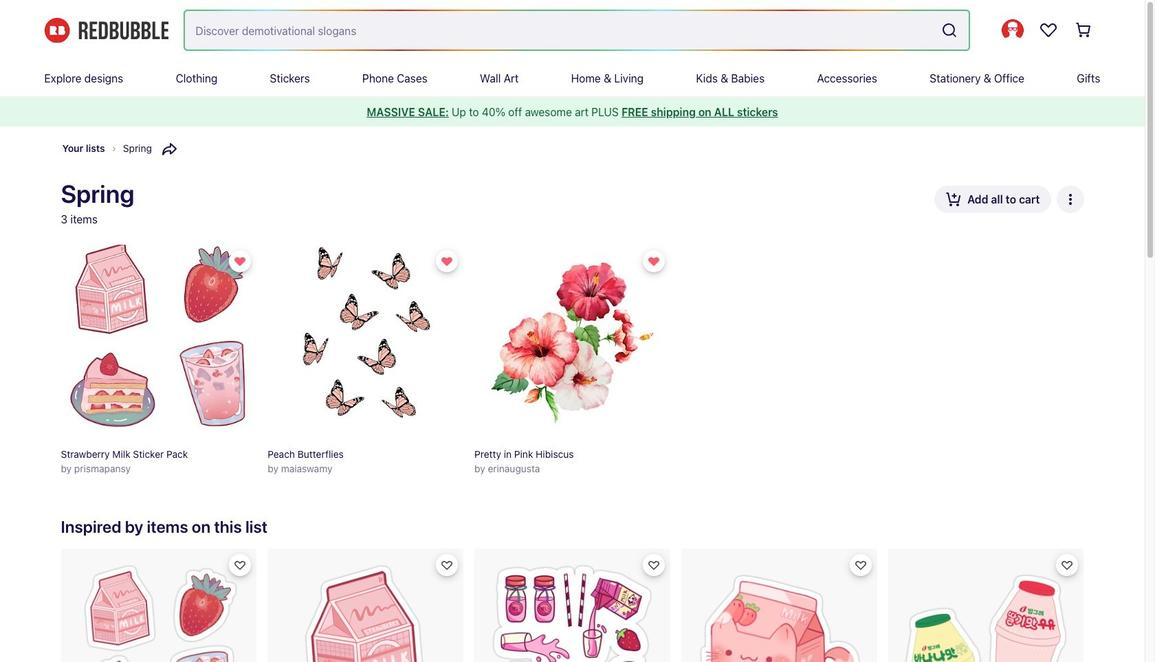 Task type: vqa. For each thing, say whether or not it's contained in the screenshot.
10th menu item from the right
yes



Task type: describe. For each thing, give the bounding box(es) containing it.
8 menu item from the left
[[817, 61, 877, 96]]

4 menu item from the left
[[362, 61, 428, 96]]

10 menu item from the left
[[1077, 61, 1101, 96]]

1 menu item from the left
[[44, 61, 123, 96]]

Search term search field
[[185, 11, 936, 50]]



Task type: locate. For each thing, give the bounding box(es) containing it.
6 menu item from the left
[[571, 61, 644, 96]]

None field
[[185, 11, 969, 50]]

7 menu item from the left
[[696, 61, 765, 96]]

2 menu item from the left
[[176, 61, 217, 96]]

3 menu item from the left
[[270, 61, 310, 96]]

9 menu item from the left
[[930, 61, 1025, 96]]

menu item
[[44, 61, 123, 96], [176, 61, 217, 96], [270, 61, 310, 96], [362, 61, 428, 96], [480, 61, 519, 96], [571, 61, 644, 96], [696, 61, 765, 96], [817, 61, 877, 96], [930, 61, 1025, 96], [1077, 61, 1101, 96]]

menu bar
[[44, 61, 1101, 96]]

5 menu item from the left
[[480, 61, 519, 96]]



